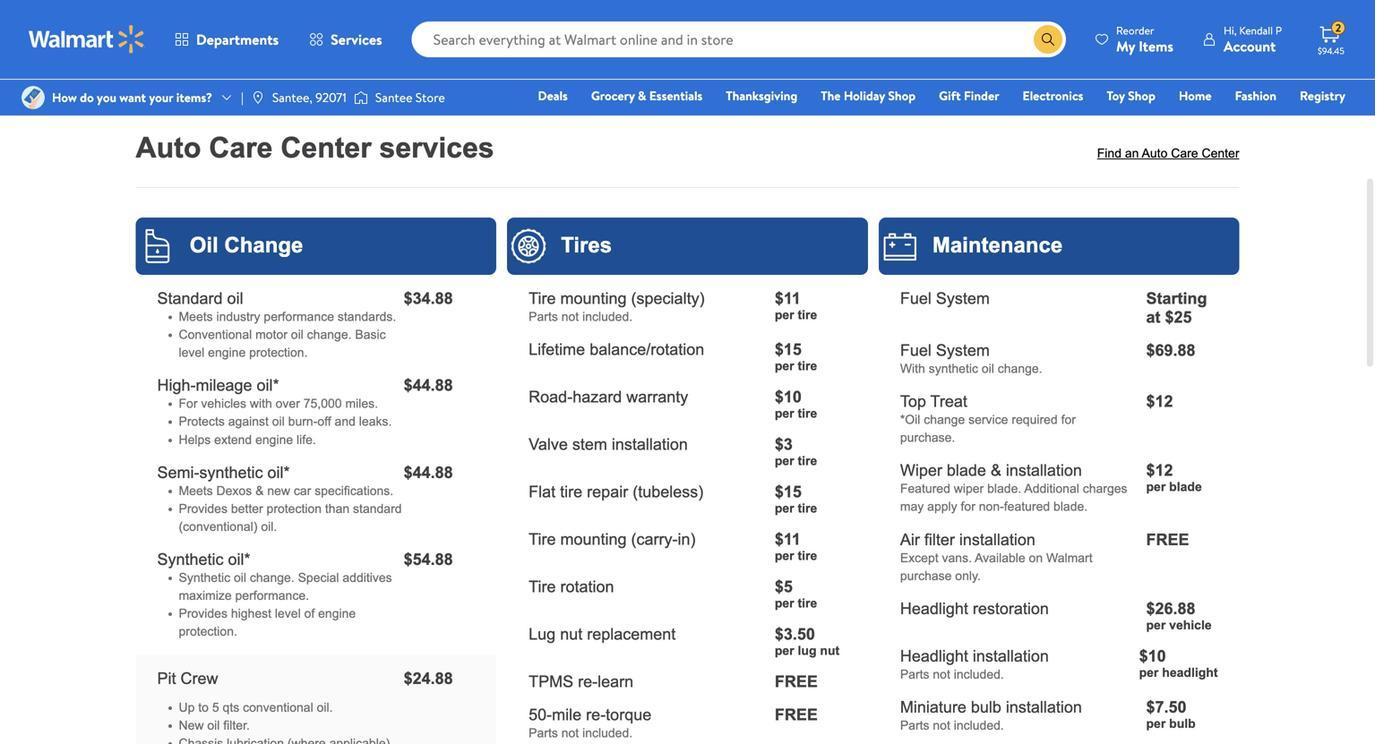 Task type: describe. For each thing, give the bounding box(es) containing it.
Search search field
[[412, 22, 1067, 57]]

gift finder
[[939, 87, 1000, 104]]

debit
[[1239, 112, 1269, 130]]

reorder my items
[[1117, 23, 1174, 56]]

walmart image
[[29, 25, 145, 54]]

do
[[80, 89, 94, 106]]

santee store
[[375, 89, 445, 106]]

hi,
[[1224, 23, 1237, 38]]

grocery & essentials
[[591, 87, 703, 104]]

Walmart Site-Wide search field
[[412, 22, 1067, 57]]

toy
[[1107, 87, 1125, 104]]

deals link
[[530, 86, 576, 105]]

home
[[1179, 87, 1212, 104]]

finder
[[964, 87, 1000, 104]]

grocery & essentials link
[[583, 86, 711, 105]]

my
[[1117, 36, 1136, 56]]

items?
[[176, 89, 212, 106]]

|
[[241, 89, 244, 106]]

the holiday shop
[[821, 87, 916, 104]]

 image for santee store
[[354, 89, 368, 107]]

&
[[638, 87, 647, 104]]

thanksgiving
[[726, 87, 798, 104]]

electronics
[[1023, 87, 1084, 104]]

1 shop from the left
[[889, 87, 916, 104]]

santee
[[375, 89, 413, 106]]

santee,
[[272, 89, 313, 106]]

thanksgiving link
[[718, 86, 806, 105]]

essentials
[[650, 87, 703, 104]]

how do you want your items?
[[52, 89, 212, 106]]

you
[[97, 89, 116, 106]]

your
[[149, 89, 173, 106]]

grocery
[[591, 87, 635, 104]]

gift finder link
[[931, 86, 1008, 105]]

free tire repair & warranty image
[[150, 0, 1226, 59]]

toy shop
[[1107, 87, 1156, 104]]



Task type: locate. For each thing, give the bounding box(es) containing it.
shop right holiday
[[889, 87, 916, 104]]

services
[[331, 30, 382, 49]]

1 horizontal spatial shop
[[1128, 87, 1156, 104]]

one debit link
[[1201, 111, 1277, 130]]

registry link
[[1292, 86, 1354, 105]]

gift
[[939, 87, 961, 104]]

electronics link
[[1015, 86, 1092, 105]]

the
[[821, 87, 841, 104]]

santee, 92071
[[272, 89, 347, 106]]

items
[[1139, 36, 1174, 56]]

account
[[1224, 36, 1276, 56]]

walmart+
[[1293, 112, 1346, 130]]

departments
[[196, 30, 279, 49]]

one
[[1209, 112, 1236, 130]]

registry one debit
[[1209, 87, 1346, 130]]

home link
[[1171, 86, 1220, 105]]

hi, kendall p account
[[1224, 23, 1282, 56]]

reorder
[[1117, 23, 1155, 38]]

how
[[52, 89, 77, 106]]

0 horizontal spatial shop
[[889, 87, 916, 104]]

0 horizontal spatial  image
[[251, 91, 265, 105]]

registry
[[1300, 87, 1346, 104]]

deals
[[538, 87, 568, 104]]

store
[[416, 89, 445, 106]]

 image right "|"
[[251, 91, 265, 105]]

p
[[1276, 23, 1282, 38]]

holiday
[[844, 87, 885, 104]]

kendall
[[1240, 23, 1274, 38]]

fashion link
[[1227, 86, 1285, 105]]

92071
[[316, 89, 347, 106]]

2 shop from the left
[[1128, 87, 1156, 104]]

services button
[[294, 18, 398, 61]]

 image for santee, 92071
[[251, 91, 265, 105]]

 image
[[22, 86, 45, 109]]

search icon image
[[1041, 32, 1056, 47]]

the holiday shop link
[[813, 86, 924, 105]]

shop right toy
[[1128, 87, 1156, 104]]

shop
[[889, 87, 916, 104], [1128, 87, 1156, 104]]

$94.45
[[1318, 45, 1345, 57]]

 image right 92071
[[354, 89, 368, 107]]

walmart+ link
[[1285, 111, 1354, 130]]

fashion
[[1236, 87, 1277, 104]]

toy shop link
[[1099, 86, 1164, 105]]

departments button
[[160, 18, 294, 61]]

1 horizontal spatial  image
[[354, 89, 368, 107]]

 image
[[354, 89, 368, 107], [251, 91, 265, 105]]

want
[[119, 89, 146, 106]]

2
[[1336, 20, 1342, 36]]



Task type: vqa. For each thing, say whether or not it's contained in the screenshot.
Account
yes



